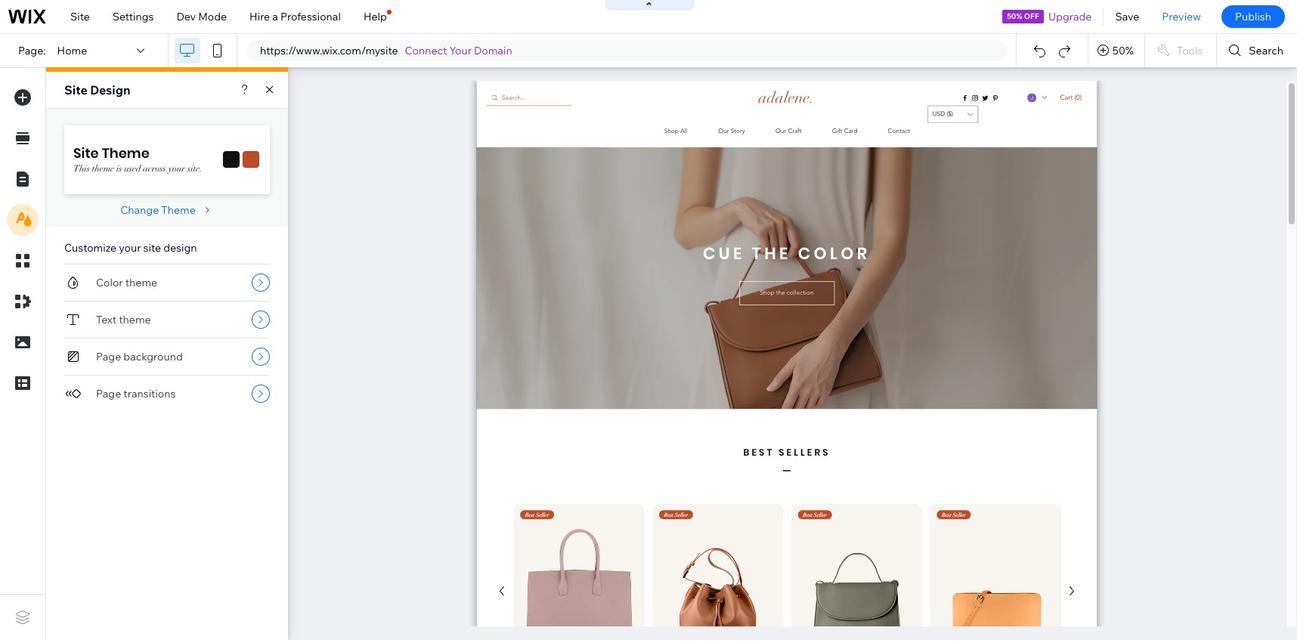 Task type: vqa. For each thing, say whether or not it's contained in the screenshot.
left Wix
no



Task type: describe. For each thing, give the bounding box(es) containing it.
tools button
[[1145, 34, 1217, 67]]

professional
[[280, 10, 341, 23]]

design
[[163, 241, 197, 255]]

upgrade
[[1048, 10, 1092, 23]]

hire a professional
[[250, 10, 341, 23]]

page for page background
[[96, 350, 121, 364]]

across
[[143, 164, 166, 174]]

home
[[57, 44, 87, 57]]

publish
[[1235, 10, 1271, 23]]

page transitions
[[96, 387, 176, 401]]

50% for 50%
[[1113, 44, 1134, 57]]

change theme button
[[120, 203, 214, 217]]

dev
[[176, 10, 196, 23]]

color theme
[[96, 276, 157, 290]]

hire
[[250, 10, 270, 23]]

theme inside site theme this theme is used across your site.
[[92, 164, 114, 174]]

0 vertical spatial site
[[70, 10, 90, 23]]

theme for site
[[102, 143, 150, 162]]

site
[[143, 241, 161, 255]]

search button
[[1217, 34, 1297, 67]]

design
[[90, 82, 130, 98]]

theme for color theme
[[125, 276, 157, 290]]

text theme
[[96, 313, 151, 327]]

your
[[449, 44, 472, 57]]

preview button
[[1151, 0, 1212, 33]]

50% button
[[1088, 34, 1144, 67]]

site.
[[187, 164, 202, 174]]

a
[[272, 10, 278, 23]]

customize your site design
[[64, 241, 197, 255]]

customize
[[64, 241, 117, 255]]

page for page transitions
[[96, 387, 121, 401]]

transitions
[[123, 387, 176, 401]]

mode
[[198, 10, 227, 23]]

your inside site theme this theme is used across your site.
[[168, 164, 185, 174]]

change
[[120, 203, 159, 217]]

this
[[73, 164, 90, 174]]



Task type: locate. For each thing, give the bounding box(es) containing it.
0 horizontal spatial your
[[119, 241, 141, 255]]

theme left is at the left
[[92, 164, 114, 174]]

settings
[[112, 10, 154, 23]]

save
[[1115, 10, 1139, 23]]

used
[[124, 164, 141, 174]]

preview
[[1162, 10, 1201, 23]]

https://www.wix.com/mysite connect your domain
[[260, 44, 512, 57]]

your left site on the top
[[119, 241, 141, 255]]

publish button
[[1221, 5, 1285, 28]]

site for design
[[64, 82, 87, 98]]

off
[[1024, 11, 1039, 21]]

your left site.
[[168, 164, 185, 174]]

50%
[[1007, 11, 1022, 21], [1113, 44, 1134, 57]]

page
[[96, 350, 121, 364], [96, 387, 121, 401]]

50% off
[[1007, 11, 1039, 21]]

0 vertical spatial page
[[96, 350, 121, 364]]

1 page from the top
[[96, 350, 121, 364]]

50% for 50% off
[[1007, 11, 1022, 21]]

site design
[[64, 82, 130, 98]]

0 vertical spatial your
[[168, 164, 185, 174]]

theme up design
[[161, 203, 196, 217]]

theme inside site theme this theme is used across your site.
[[102, 143, 150, 162]]

theme right color
[[125, 276, 157, 290]]

1 vertical spatial page
[[96, 387, 121, 401]]

domain
[[474, 44, 512, 57]]

background
[[123, 350, 183, 364]]

site for theme
[[73, 143, 99, 162]]

theme for change
[[161, 203, 196, 217]]

2 vertical spatial theme
[[119, 313, 151, 327]]

site theme this theme is used across your site.
[[73, 143, 202, 174]]

2 vertical spatial site
[[73, 143, 99, 162]]

page left transitions
[[96, 387, 121, 401]]

1 vertical spatial site
[[64, 82, 87, 98]]

0 vertical spatial theme
[[102, 143, 150, 162]]

1 vertical spatial theme
[[125, 276, 157, 290]]

is
[[116, 164, 122, 174]]

50% down save
[[1113, 44, 1134, 57]]

save button
[[1104, 0, 1151, 33]]

1 vertical spatial theme
[[161, 203, 196, 217]]

site left "design"
[[64, 82, 87, 98]]

1 horizontal spatial 50%
[[1113, 44, 1134, 57]]

color
[[96, 276, 123, 290]]

search
[[1249, 44, 1284, 57]]

your
[[168, 164, 185, 174], [119, 241, 141, 255]]

change theme
[[120, 203, 196, 217]]

theme
[[102, 143, 150, 162], [161, 203, 196, 217]]

1 horizontal spatial theme
[[161, 203, 196, 217]]

site up home
[[70, 10, 90, 23]]

0 horizontal spatial theme
[[102, 143, 150, 162]]

page down text
[[96, 350, 121, 364]]

text
[[96, 313, 117, 327]]

2 page from the top
[[96, 387, 121, 401]]

0 vertical spatial 50%
[[1007, 11, 1022, 21]]

theme up is at the left
[[102, 143, 150, 162]]

theme for text theme
[[119, 313, 151, 327]]

0 horizontal spatial 50%
[[1007, 11, 1022, 21]]

dev mode
[[176, 10, 227, 23]]

site up this
[[73, 143, 99, 162]]

0 vertical spatial theme
[[92, 164, 114, 174]]

1 horizontal spatial your
[[168, 164, 185, 174]]

1 vertical spatial 50%
[[1113, 44, 1134, 57]]

connect
[[405, 44, 447, 57]]

https://www.wix.com/mysite
[[260, 44, 398, 57]]

theme
[[92, 164, 114, 174], [125, 276, 157, 290], [119, 313, 151, 327]]

site
[[70, 10, 90, 23], [64, 82, 87, 98], [73, 143, 99, 162]]

50% left off
[[1007, 11, 1022, 21]]

50% inside button
[[1113, 44, 1134, 57]]

help
[[363, 10, 387, 23]]

theme right text
[[119, 313, 151, 327]]

1 vertical spatial your
[[119, 241, 141, 255]]

site inside site theme this theme is used across your site.
[[73, 143, 99, 162]]

tools
[[1177, 44, 1203, 57]]

page background
[[96, 350, 183, 364]]



